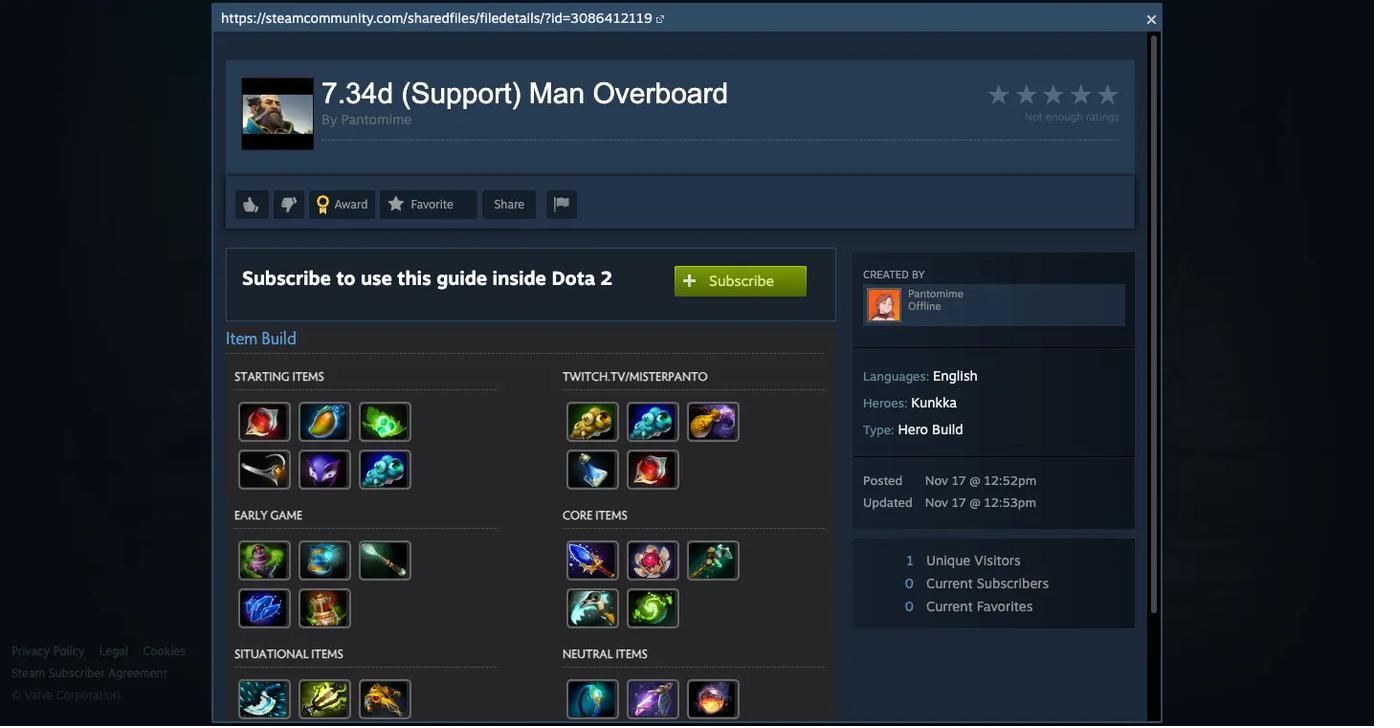 Task type: vqa. For each thing, say whether or not it's contained in the screenshot.
6 MINUTES AGO
no



Task type: describe. For each thing, give the bounding box(es) containing it.
1 vertical spatial no
[[984, 630, 999, 645]]

the inside how to deal with the mines in brennan's triumph without using any missiles.
[[348, 231, 367, 246]]

x2: the threat
[[237, 390, 323, 405]]

triumph inside how to deal with the mines in brennan's triumph without using any missiles.
[[483, 231, 531, 246]]

access
[[1035, 630, 1073, 645]]

legal
[[99, 644, 128, 659]]

2 horizontal spatial this
[[1003, 611, 1024, 626]]

most popular
[[917, 49, 1005, 63]]

man
[[882, 145, 910, 161]]

2 0 from the left
[[660, 335, 669, 351]]

is
[[960, 572, 969, 588]]

without
[[534, 231, 578, 246]]

actual
[[1013, 572, 1049, 588]]

most for most recent
[[1039, 49, 1072, 63]]

1 vertical spatial just
[[1066, 649, 1087, 664]]

guide?
[[988, 486, 1031, 503]]

sorry
[[871, 572, 901, 588]]

with inside how to deal with the mines in brennan's triumph without using any missiles.
[[319, 231, 344, 246]]

released,
[[850, 630, 902, 645]]

subscriber
[[49, 666, 105, 681]]

privacy policy
[[11, 644, 85, 659]]

news
[[702, 11, 734, 26]]

other
[[850, 611, 881, 626]]

brennan's inside how to deal with the mines in brennan's triumph without using any missiles.
[[423, 231, 480, 246]]

1 vertical spatial guides
[[980, 649, 1018, 664]]

game
[[1027, 611, 1060, 626]]

all link
[[236, 3, 286, 34]]

workshop
[[619, 11, 678, 26]]

reviews link
[[814, 4, 880, 31]]

but
[[906, 630, 925, 645]]

i'm
[[850, 572, 867, 588]]

4 0 from the left
[[1113, 335, 1122, 351]]

i'm sorry guys this is not an actual guide, i'm terrible at this game. but really, are there no other guides yet?? i know this game just released, but are there no early access people that've posted guides or am i just stupid?
[[850, 572, 1109, 683]]

guide,
[[1052, 572, 1088, 588]]

https://steamcommunity.com/sharedfiles/filedetails/?id=3086412119
[[221, 10, 652, 26]]

stupid?
[[850, 668, 892, 683]]

not
[[972, 572, 992, 588]]

dota 2
[[690, 390, 729, 405]]

overboard
[[913, 145, 979, 161]]

0 vertical spatial the
[[260, 390, 282, 405]]

award
[[322, 679, 355, 693]]

7.34d
[[779, 145, 816, 161]]

videos
[[555, 11, 594, 26]]

policy
[[53, 644, 85, 659]]

mines inside how to deal with the mines in brennan's triumph without using any missiles.
[[371, 231, 405, 246]]

artwork link
[[387, 4, 452, 31]]

0 vertical spatial i
[[961, 611, 964, 626]]

people
[[850, 649, 889, 664]]

threat
[[286, 390, 323, 405]]

in inside the an alternate way of dealing with the mines in brennan's triumph
[[600, 145, 611, 161]]

the inside the an alternate way of dealing with the mines in brennan's triumph
[[534, 145, 555, 161]]

screenshots
[[301, 11, 372, 26]]

way
[[409, 145, 434, 161]]

privacy policy link
[[11, 644, 85, 659]]

artwork
[[396, 11, 442, 26]]

legal link
[[99, 644, 128, 659]]

an alternate way of dealing with the mines in brennan's triumph
[[326, 145, 611, 180]]

at
[[895, 592, 906, 607]]

most recent link
[[1024, 46, 1134, 67]]

x2:
[[237, 390, 257, 405]]

or
[[1021, 649, 1034, 664]]

how to deal with the mines in brennan's triumph without using any missiles.
[[246, 231, 638, 265]]

most popular link
[[902, 46, 1020, 67]]

privacy
[[11, 644, 50, 659]]

guides link
[[749, 4, 808, 31]]

all
[[254, 11, 268, 26]]

(support)
[[819, 145, 878, 161]]

cookies
[[143, 644, 185, 659]]

with inside the an alternate way of dealing with the mines in brennan's triumph
[[504, 145, 530, 161]]

steam subscriber agreement link
[[11, 666, 222, 682]]

0 horizontal spatial guides
[[885, 611, 923, 626]]

videos link
[[545, 4, 604, 31]]

close image
[[1148, 15, 1156, 24]]

agreement
[[108, 666, 168, 681]]

dota 2 link
[[690, 383, 729, 405]]

1 horizontal spatial there
[[1057, 592, 1088, 607]]



Task type: locate. For each thing, give the bounding box(es) containing it.
most inside 'link'
[[1039, 49, 1072, 63]]

popular
[[953, 49, 1005, 63]]

any
[[617, 231, 638, 246]]

most left recent
[[1039, 49, 1072, 63]]

this left the is on the bottom right of page
[[935, 572, 956, 588]]

1 horizontal spatial i
[[1059, 649, 1062, 664]]

am
[[1037, 649, 1055, 664]]

0 vertical spatial are
[[1035, 592, 1054, 607]]

valve
[[24, 688, 53, 703]]

0 vertical spatial there
[[1057, 592, 1088, 607]]

1 most from the left
[[917, 49, 950, 63]]

the left the first
[[930, 486, 954, 503]]

i'm
[[1092, 572, 1109, 588]]

1 horizontal spatial in
[[600, 145, 611, 161]]

i right yet??
[[961, 611, 964, 626]]

no
[[1091, 592, 1106, 607], [984, 630, 999, 645]]

but
[[974, 592, 994, 607]]

no down know
[[984, 630, 999, 645]]

0 horizontal spatial with
[[319, 231, 344, 246]]

this down really,
[[1003, 611, 1024, 626]]

terrible
[[850, 592, 891, 607]]

to
[[276, 231, 288, 246]]

mines up using
[[559, 145, 596, 161]]

cookies steam subscriber agreement © valve corporation.
[[11, 644, 185, 703]]

1 vertical spatial triumph
[[483, 231, 531, 246]]

1 horizontal spatial with
[[504, 145, 530, 161]]

with right deal
[[319, 231, 344, 246]]

there
[[1057, 592, 1088, 607], [950, 630, 981, 645]]

guys
[[904, 572, 932, 588]]

0 horizontal spatial i
[[961, 611, 964, 626]]

1 horizontal spatial this
[[935, 572, 956, 588]]

0 vertical spatial this
[[935, 572, 956, 588]]

2
[[721, 390, 729, 405]]

7.34d (support) man overboard
[[779, 145, 979, 161]]

1 horizontal spatial mines
[[559, 145, 596, 161]]

most
[[917, 49, 950, 63], [1039, 49, 1072, 63]]

0 vertical spatial no
[[1091, 592, 1106, 607]]

corporation.
[[56, 688, 123, 703]]

2 most from the left
[[1039, 49, 1072, 63]]

in
[[600, 145, 611, 161], [409, 231, 419, 246]]

just down access at the bottom
[[1066, 649, 1087, 664]]

1 horizontal spatial the
[[930, 486, 954, 503]]

triumph left without
[[483, 231, 531, 246]]

0 vertical spatial mines
[[559, 145, 596, 161]]

1 horizontal spatial guides
[[980, 649, 1018, 664]]

yet??
[[926, 611, 957, 626]]

0 horizontal spatial are
[[929, 630, 947, 645]]

no down the i'm
[[1091, 592, 1106, 607]]

the right 'x2:'
[[260, 390, 282, 405]]

guides down early
[[980, 649, 1018, 664]]

with right dealing
[[504, 145, 530, 161]]

broadcasts
[[467, 11, 530, 26]]

alternate
[[347, 145, 405, 161]]

are
[[1035, 592, 1054, 607], [929, 630, 947, 645]]

posted
[[936, 649, 976, 664]]

1 vertical spatial brennan's
[[423, 231, 480, 246]]

0 vertical spatial the
[[534, 145, 555, 161]]

broadcasts link
[[457, 4, 540, 31]]

x2: the threat link
[[237, 383, 323, 405]]

i right the 'am'
[[1059, 649, 1062, 664]]

viewing
[[840, 47, 902, 63]]

1 horizontal spatial brennan's
[[423, 231, 480, 246]]

this
[[935, 572, 956, 588], [910, 592, 931, 607], [1003, 611, 1024, 626]]

in down 'way'
[[409, 231, 419, 246]]

game.
[[935, 592, 971, 607]]

most inside most popular link
[[917, 49, 950, 63]]

1 horizontal spatial most
[[1039, 49, 1072, 63]]

steam
[[11, 666, 45, 681]]

the right deal
[[348, 231, 367, 246]]

1 0 from the left
[[628, 335, 636, 351]]

screenshots link
[[291, 4, 381, 31]]

most left "popular"
[[917, 49, 950, 63]]

0 vertical spatial with
[[504, 145, 530, 161]]

2 vertical spatial this
[[1003, 611, 1024, 626]]

1 vertical spatial the
[[930, 486, 954, 503]]

0 horizontal spatial in
[[409, 231, 419, 246]]

https://steamcommunity.com/sharedfiles/filedetails/?id=3086412119 link
[[221, 10, 652, 26]]

1 horizontal spatial triumph
[[483, 231, 531, 246]]

1 vertical spatial in
[[409, 231, 419, 246]]

reviews
[[823, 11, 871, 26]]

the
[[534, 145, 555, 161], [348, 231, 367, 246]]

know
[[968, 611, 999, 626]]

in up using
[[600, 145, 611, 161]]

there up posted
[[950, 630, 981, 645]]

0 vertical spatial just
[[1063, 611, 1084, 626]]

mines inside the an alternate way of dealing with the mines in brennan's triumph
[[559, 145, 596, 161]]

1 vertical spatial i
[[1059, 649, 1062, 664]]

most for most popular
[[917, 49, 950, 63]]

0 vertical spatial brennan's
[[326, 164, 388, 180]]

0 vertical spatial in
[[600, 145, 611, 161]]

the right dealing
[[534, 145, 555, 161]]

recent
[[1075, 49, 1119, 63]]

mines right deal
[[371, 231, 405, 246]]

really,
[[997, 592, 1032, 607]]

brennan's inside the an alternate way of dealing with the mines in brennan's triumph
[[326, 164, 388, 180]]

1 vertical spatial there
[[950, 630, 981, 645]]

early
[[1003, 630, 1031, 645]]

dealing
[[454, 145, 500, 161]]

triumph inside the an alternate way of dealing with the mines in brennan's triumph
[[392, 164, 443, 180]]

using
[[582, 231, 613, 246]]

an
[[995, 572, 1010, 588]]

triumph down 'way'
[[392, 164, 443, 180]]

brennan's down alternate
[[326, 164, 388, 180]]

1 horizontal spatial are
[[1035, 592, 1054, 607]]

0 horizontal spatial brennan's
[[326, 164, 388, 180]]

brennan's down the an alternate way of dealing with the mines in brennan's triumph
[[423, 231, 480, 246]]

this down guys
[[910, 592, 931, 607]]

with
[[504, 145, 530, 161], [319, 231, 344, 246]]

0 vertical spatial guides
[[885, 611, 923, 626]]

0 horizontal spatial there
[[950, 630, 981, 645]]

the first guide?
[[930, 486, 1031, 503]]

dota
[[690, 390, 718, 405]]

1 vertical spatial the
[[348, 231, 367, 246]]

mines
[[559, 145, 596, 161], [371, 231, 405, 246]]

1 horizontal spatial no
[[1091, 592, 1106, 607]]

1 vertical spatial mines
[[371, 231, 405, 246]]

0 horizontal spatial triumph
[[392, 164, 443, 180]]

an
[[326, 145, 343, 161]]

that've
[[893, 649, 933, 664]]

1 horizontal spatial the
[[534, 145, 555, 161]]

news link
[[693, 4, 744, 31]]

©
[[11, 688, 21, 703]]

0 horizontal spatial no
[[984, 630, 999, 645]]

first
[[958, 486, 984, 503]]

1 vertical spatial are
[[929, 630, 947, 645]]

most recent
[[1039, 49, 1119, 63]]

missiles.
[[246, 250, 295, 265]]

guides
[[759, 11, 799, 26]]

0 horizontal spatial the
[[348, 231, 367, 246]]

0 vertical spatial triumph
[[392, 164, 443, 180]]

are down yet??
[[929, 630, 947, 645]]

there down guide,
[[1057, 592, 1088, 607]]

in inside how to deal with the mines in brennan's triumph without using any missiles.
[[409, 231, 419, 246]]

0 horizontal spatial this
[[910, 592, 931, 607]]

workshop link
[[610, 4, 687, 31]]

deal
[[291, 231, 316, 246]]

0 horizontal spatial mines
[[371, 231, 405, 246]]

1 vertical spatial this
[[910, 592, 931, 607]]

1 vertical spatial with
[[319, 231, 344, 246]]

3 0 from the left
[[1080, 335, 1089, 351]]

just
[[1063, 611, 1084, 626], [1066, 649, 1087, 664]]

0 horizontal spatial the
[[260, 390, 282, 405]]

brennan's
[[326, 164, 388, 180], [423, 231, 480, 246]]

of
[[438, 145, 450, 161]]

triumph
[[392, 164, 443, 180], [483, 231, 531, 246]]

0 horizontal spatial most
[[917, 49, 950, 63]]

just up access at the bottom
[[1063, 611, 1084, 626]]

are up game
[[1035, 592, 1054, 607]]

award link
[[299, 676, 361, 698]]

how
[[246, 231, 272, 246]]

0
[[628, 335, 636, 351], [660, 335, 669, 351], [1080, 335, 1089, 351], [1113, 335, 1122, 351]]

guides
[[885, 611, 923, 626], [980, 649, 1018, 664]]

guides down at
[[885, 611, 923, 626]]



